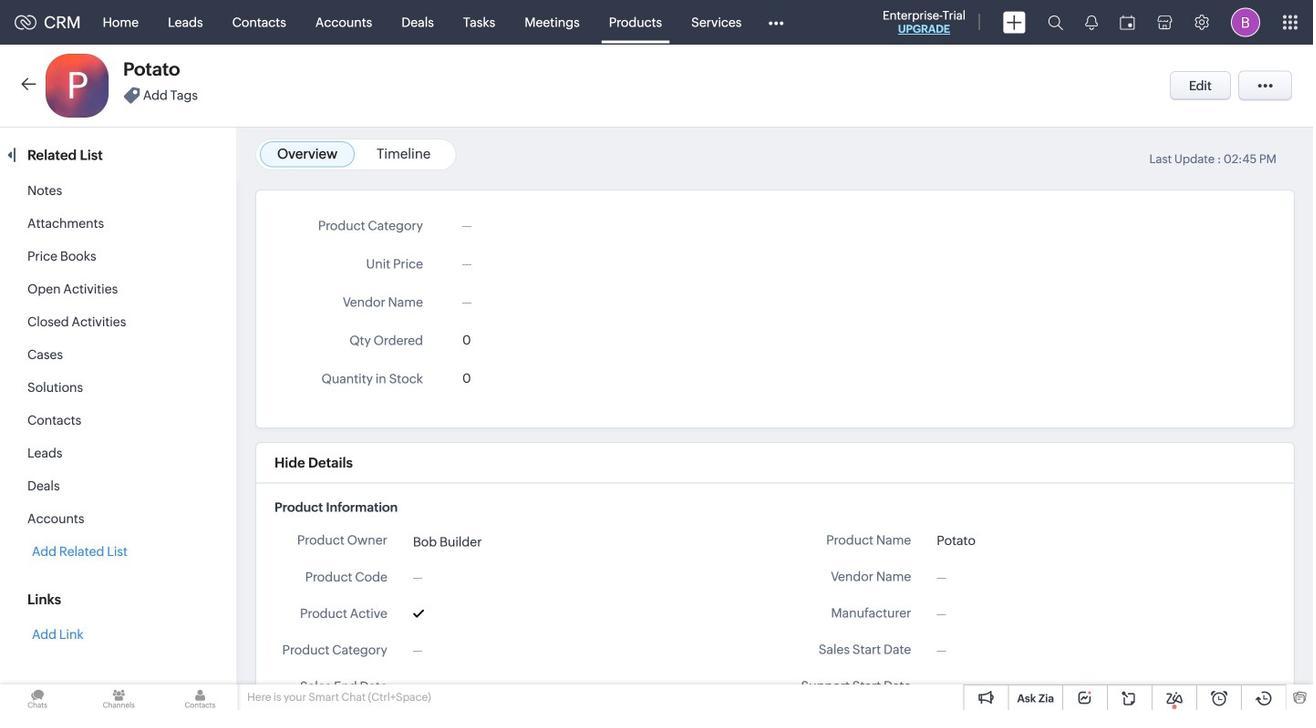 Task type: describe. For each thing, give the bounding box(es) containing it.
create menu element
[[993, 0, 1037, 44]]

profile image
[[1232, 8, 1261, 37]]

search image
[[1048, 15, 1064, 30]]

Other Modules field
[[757, 8, 796, 37]]

signals image
[[1086, 15, 1099, 30]]

logo image
[[15, 15, 36, 30]]

search element
[[1037, 0, 1075, 45]]

contacts image
[[163, 685, 238, 711]]



Task type: vqa. For each thing, say whether or not it's contained in the screenshot.
Channels image
yes



Task type: locate. For each thing, give the bounding box(es) containing it.
chats image
[[0, 685, 75, 711]]

signals element
[[1075, 0, 1110, 45]]

channels image
[[81, 685, 156, 711]]

profile element
[[1221, 0, 1272, 44]]

calendar image
[[1121, 15, 1136, 30]]

create menu image
[[1004, 11, 1027, 33]]



